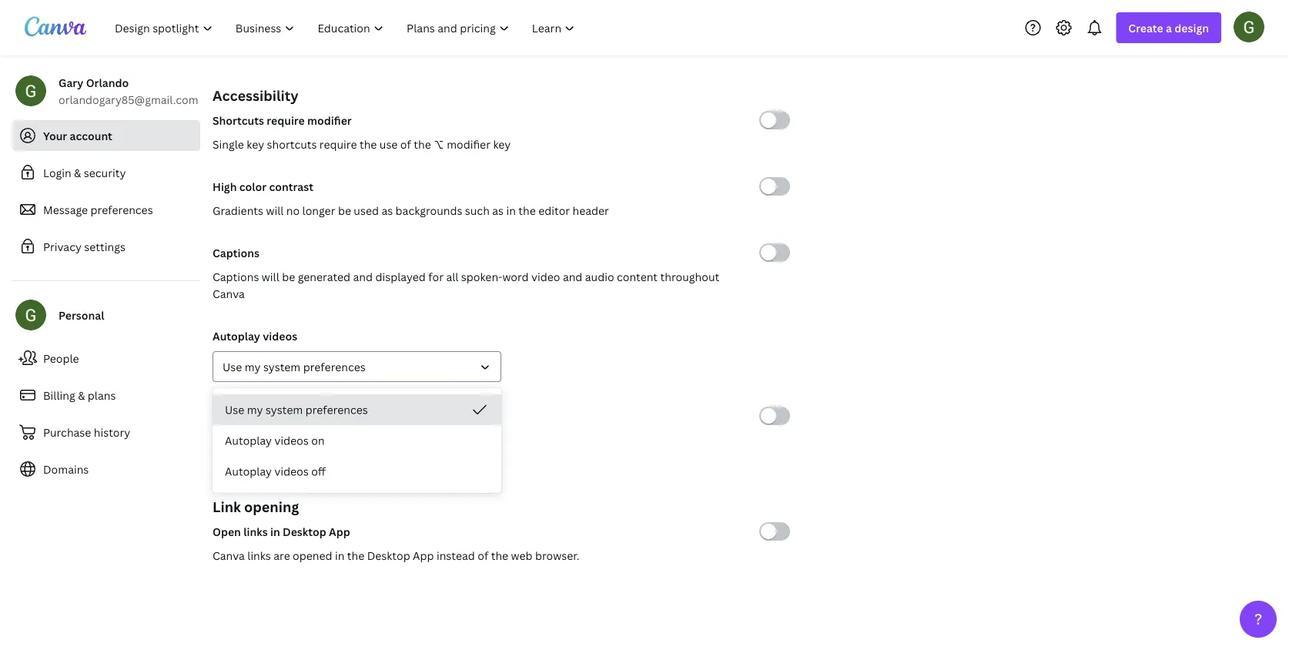 Task type: locate. For each thing, give the bounding box(es) containing it.
0 vertical spatial preferences
[[91, 202, 153, 217]]

1 horizontal spatial require
[[320, 137, 357, 151]]

captions
[[213, 245, 260, 260], [213, 269, 259, 284]]

1 horizontal spatial as
[[492, 203, 504, 218]]

in up are
[[270, 524, 280, 539]]

use down autoplay videos
[[223, 359, 242, 374]]

1 horizontal spatial of
[[478, 548, 489, 563]]

0 vertical spatial desktop
[[283, 524, 326, 539]]

links for in
[[244, 524, 268, 539]]

canva up autoplay videos
[[213, 286, 245, 301]]

1 vertical spatial links
[[247, 548, 271, 563]]

increase
[[213, 409, 257, 423]]

0 vertical spatial be
[[338, 203, 351, 218]]

0 vertical spatial captions
[[213, 245, 260, 260]]

1 vertical spatial &
[[78, 388, 85, 402]]

0 vertical spatial my
[[245, 359, 261, 374]]

your account link
[[12, 120, 200, 151]]

0 vertical spatial autoplay
[[213, 329, 260, 343]]

screen up messages
[[277, 409, 313, 423]]

0 vertical spatial &
[[74, 165, 81, 180]]

modifier right ⌥
[[447, 137, 491, 151]]

gary orlando image
[[1234, 11, 1265, 42]]

modifier up single key shortcuts require the use of the ⌥ modifier key
[[307, 113, 352, 127]]

0 vertical spatial use my system preferences
[[223, 359, 366, 374]]

0 horizontal spatial require
[[267, 113, 305, 127]]

shortcuts
[[213, 113, 264, 127]]

app up opened
[[329, 524, 350, 539]]

plans
[[88, 388, 116, 402]]

0 horizontal spatial of
[[400, 137, 411, 151]]

app left instead on the bottom of the page
[[413, 548, 434, 563]]

captions for captions
[[213, 245, 260, 260]]

shortcuts
[[267, 137, 317, 151]]

desktop left instead on the bottom of the page
[[367, 548, 410, 563]]

1 vertical spatial preferences
[[303, 359, 366, 374]]

use up on
[[225, 402, 244, 417]]

autoplay for autoplay videos on
[[225, 433, 272, 448]]

in
[[506, 203, 516, 218], [270, 524, 280, 539], [335, 548, 345, 563]]

on
[[311, 433, 325, 448]]

0 vertical spatial will
[[266, 203, 284, 218]]

0 horizontal spatial desktop
[[283, 524, 326, 539]]

people link
[[12, 343, 200, 374]]

the
[[360, 137, 377, 151], [414, 137, 431, 151], [519, 203, 536, 218], [347, 548, 365, 563], [491, 548, 508, 563]]

0 vertical spatial use
[[223, 359, 242, 374]]

longer right no
[[302, 203, 335, 218]]

& left plans
[[78, 388, 85, 402]]

2 vertical spatial autoplay
[[225, 464, 272, 479]]

design
[[1175, 20, 1209, 35]]

and left displayed
[[353, 269, 373, 284]]

1 vertical spatial app
[[413, 548, 434, 563]]

0 vertical spatial system
[[263, 359, 301, 374]]

as right such
[[492, 203, 504, 218]]

my inside button
[[247, 402, 263, 417]]

0 horizontal spatial as
[[382, 203, 393, 218]]

be inside captions will be generated and displayed for all spoken-word video and audio content throughout canva
[[282, 269, 295, 284]]

2 vertical spatial preferences
[[306, 402, 368, 417]]

captions inside captions will be generated and displayed for all spoken-word video and audio content throughout canva
[[213, 269, 259, 284]]

purchase
[[43, 425, 91, 439]]

in right opened
[[335, 548, 345, 563]]

1 horizontal spatial and
[[563, 269, 583, 284]]

& for login
[[74, 165, 81, 180]]

1 vertical spatial system
[[266, 402, 303, 417]]

autoplay inside autoplay videos on 'button'
[[225, 433, 272, 448]]

autoplay videos off button
[[213, 456, 501, 487]]

1 vertical spatial my
[[247, 402, 263, 417]]

domains
[[43, 462, 89, 476]]

generated
[[298, 269, 351, 284]]

system up messages
[[266, 402, 303, 417]]

2 captions from the top
[[213, 269, 259, 284]]

open links in desktop app
[[213, 524, 350, 539]]

captions for captions will be generated and displayed for all spoken-word video and audio content throughout canva
[[213, 269, 259, 284]]

0 vertical spatial links
[[244, 524, 268, 539]]

1 vertical spatial canva
[[213, 548, 245, 563]]

increase on-screen message display time
[[213, 409, 427, 423]]

1 vertical spatial autoplay
[[225, 433, 272, 448]]

canva inside captions will be generated and displayed for all spoken-word video and audio content throughout canva
[[213, 286, 245, 301]]

1 horizontal spatial key
[[493, 137, 511, 151]]

0 vertical spatial longer
[[302, 203, 335, 218]]

content
[[617, 269, 658, 284]]

preferences up use my system preferences option at the bottom left of page
[[303, 359, 366, 374]]

links
[[244, 524, 268, 539], [247, 548, 271, 563]]

videos inside autoplay videos on 'button'
[[275, 433, 309, 448]]

2 horizontal spatial in
[[506, 203, 516, 218]]

accessibility
[[213, 86, 299, 105]]

as right used
[[382, 203, 393, 218]]

desktop up opened
[[283, 524, 326, 539]]

will left generated
[[262, 269, 279, 284]]

1 vertical spatial use
[[225, 402, 244, 417]]

1 vertical spatial modifier
[[447, 137, 491, 151]]

key right single
[[247, 137, 264, 151]]

1 vertical spatial be
[[282, 269, 295, 284]]

the left ⌥
[[414, 137, 431, 151]]

0 horizontal spatial longer
[[302, 203, 335, 218]]

key
[[247, 137, 264, 151], [493, 137, 511, 151]]

modifier
[[307, 113, 352, 127], [447, 137, 491, 151]]

captions down gradients
[[213, 245, 260, 260]]

a
[[1166, 20, 1172, 35]]

1 horizontal spatial modifier
[[447, 137, 491, 151]]

videos inside autoplay videos off button
[[275, 464, 309, 479]]

longer down display
[[365, 433, 399, 447]]

list box
[[213, 394, 501, 487]]

1 canva from the top
[[213, 286, 245, 301]]

0 horizontal spatial screen
[[230, 433, 265, 447]]

be
[[338, 203, 351, 218], [282, 269, 295, 284]]

messages
[[268, 433, 318, 447]]

top level navigation element
[[105, 12, 588, 43]]

& for billing
[[78, 388, 85, 402]]

1 vertical spatial use my system preferences
[[225, 402, 368, 417]]

will left stay
[[321, 433, 338, 447]]

of right "use"
[[400, 137, 411, 151]]

login & security
[[43, 165, 126, 180]]

1 horizontal spatial screen
[[277, 409, 313, 423]]

1 captions from the top
[[213, 245, 260, 260]]

browser.
[[535, 548, 580, 563]]

autoplay for autoplay videos
[[213, 329, 260, 343]]

canva down open at left
[[213, 548, 245, 563]]

message
[[43, 202, 88, 217]]

0 horizontal spatial and
[[353, 269, 373, 284]]

desktop
[[283, 524, 326, 539], [367, 548, 410, 563]]

display
[[363, 409, 401, 423]]

privacy
[[43, 239, 82, 254]]

of right instead on the bottom of the page
[[478, 548, 489, 563]]

1 horizontal spatial in
[[335, 548, 345, 563]]

system down autoplay videos
[[263, 359, 301, 374]]

message preferences
[[43, 202, 153, 217]]

0 vertical spatial videos
[[263, 329, 297, 343]]

videos for autoplay videos
[[263, 329, 297, 343]]

Use my system preferences button
[[213, 351, 501, 382]]

my up autoplay videos on
[[247, 402, 263, 417]]

will left no
[[266, 203, 284, 218]]

1 vertical spatial screen
[[230, 433, 265, 447]]

& right 'login'
[[74, 165, 81, 180]]

1 vertical spatial desktop
[[367, 548, 410, 563]]

use my system preferences button
[[213, 394, 501, 425]]

autoplay videos off option
[[213, 456, 501, 487]]

spoken-
[[461, 269, 503, 284]]

links down the link opening
[[244, 524, 268, 539]]

my down autoplay videos
[[245, 359, 261, 374]]

autoplay videos
[[213, 329, 297, 343]]

history
[[94, 425, 130, 439]]

links left are
[[247, 548, 271, 563]]

1 vertical spatial require
[[320, 137, 357, 151]]

preferences up stay
[[306, 402, 368, 417]]

the right opened
[[347, 548, 365, 563]]

opened
[[293, 548, 332, 563]]

autoplay inside autoplay videos off button
[[225, 464, 272, 479]]

0 vertical spatial canva
[[213, 286, 245, 301]]

of
[[400, 137, 411, 151], [478, 548, 489, 563]]

require up shortcuts
[[267, 113, 305, 127]]

be left used
[[338, 203, 351, 218]]

captions will be generated and displayed for all spoken-word video and audio content throughout canva
[[213, 269, 720, 301]]

no
[[286, 203, 300, 218]]

2 canva from the top
[[213, 548, 245, 563]]

1 vertical spatial captions
[[213, 269, 259, 284]]

use my system preferences
[[223, 359, 366, 374], [225, 402, 368, 417]]

displayed
[[375, 269, 426, 284]]

require
[[267, 113, 305, 127], [320, 137, 357, 151]]

be left generated
[[282, 269, 295, 284]]

require right shortcuts
[[320, 137, 357, 151]]

use inside use my system preferences button
[[225, 402, 244, 417]]

screen down increase
[[230, 433, 265, 447]]

1 vertical spatial videos
[[275, 433, 309, 448]]

captions up autoplay videos
[[213, 269, 259, 284]]

videos
[[263, 329, 297, 343], [275, 433, 309, 448], [275, 464, 309, 479]]

autoplay videos on option
[[213, 425, 501, 456]]

preferences up privacy settings link
[[91, 202, 153, 217]]

0 horizontal spatial app
[[329, 524, 350, 539]]

0 horizontal spatial modifier
[[307, 113, 352, 127]]

use my system preferences up messages
[[225, 402, 368, 417]]

0 vertical spatial modifier
[[307, 113, 352, 127]]

will inside captions will be generated and displayed for all spoken-word video and audio content throughout canva
[[262, 269, 279, 284]]

opening
[[244, 497, 299, 516]]

system
[[263, 359, 301, 374], [266, 402, 303, 417]]

preferences inside "button"
[[303, 359, 366, 374]]

longer
[[302, 203, 335, 218], [365, 433, 399, 447]]

and right video
[[563, 269, 583, 284]]

key right ⌥
[[493, 137, 511, 151]]

1 horizontal spatial desktop
[[367, 548, 410, 563]]

1 vertical spatial in
[[270, 524, 280, 539]]

2 vertical spatial will
[[321, 433, 338, 447]]

autoplay for autoplay videos off
[[225, 464, 272, 479]]

header
[[573, 203, 609, 218]]

0 horizontal spatial be
[[282, 269, 295, 284]]

canva links are opened in the desktop app instead of the web browser.
[[213, 548, 580, 563]]

message
[[315, 409, 360, 423]]

use my system preferences down autoplay videos
[[223, 359, 366, 374]]

1 horizontal spatial longer
[[365, 433, 399, 447]]

1 horizontal spatial be
[[338, 203, 351, 218]]

as
[[382, 203, 393, 218], [492, 203, 504, 218]]

0 horizontal spatial key
[[247, 137, 264, 151]]

2 vertical spatial videos
[[275, 464, 309, 479]]

0 vertical spatial of
[[400, 137, 411, 151]]

1 vertical spatial will
[[262, 269, 279, 284]]

screen
[[277, 409, 313, 423], [230, 433, 265, 447]]

in right such
[[506, 203, 516, 218]]

use my system preferences inside button
[[225, 402, 368, 417]]

my
[[245, 359, 261, 374], [247, 402, 263, 417]]

app
[[329, 524, 350, 539], [413, 548, 434, 563]]

off
[[311, 464, 326, 479]]



Task type: describe. For each thing, give the bounding box(es) containing it.
2 key from the left
[[493, 137, 511, 151]]

0 vertical spatial in
[[506, 203, 516, 218]]

system inside button
[[266, 402, 303, 417]]

2 vertical spatial in
[[335, 548, 345, 563]]

1 key from the left
[[247, 137, 264, 151]]

link
[[213, 497, 241, 516]]

used
[[354, 203, 379, 218]]

settings
[[84, 239, 125, 254]]

shortcuts require modifier
[[213, 113, 352, 127]]

use inside use my system preferences "button"
[[223, 359, 242, 374]]

stay
[[341, 433, 363, 447]]

create a design button
[[1116, 12, 1222, 43]]

security
[[84, 165, 126, 180]]

single key shortcuts require the use of the ⌥ modifier key
[[213, 137, 511, 151]]

privacy settings
[[43, 239, 125, 254]]

contrast
[[269, 179, 314, 194]]

system inside "button"
[[263, 359, 301, 374]]

for
[[428, 269, 444, 284]]

1 as from the left
[[382, 203, 393, 218]]

billing & plans
[[43, 388, 116, 402]]

time
[[403, 409, 427, 423]]

your account
[[43, 128, 112, 143]]

autoplay videos on
[[225, 433, 325, 448]]

gradients will no longer be used as backgrounds such as in the editor header
[[213, 203, 609, 218]]

use
[[380, 137, 398, 151]]

all
[[446, 269, 459, 284]]

your
[[43, 128, 67, 143]]

0 vertical spatial screen
[[277, 409, 313, 423]]

1 horizontal spatial app
[[413, 548, 434, 563]]

are
[[274, 548, 290, 563]]

color
[[239, 179, 267, 194]]

link opening
[[213, 497, 299, 516]]

such
[[465, 203, 490, 218]]

gary orlando orlandogary85@gmail.com
[[59, 75, 198, 107]]

login & security link
[[12, 157, 200, 188]]

instead
[[437, 548, 475, 563]]

orlando
[[86, 75, 129, 90]]

backgrounds
[[396, 203, 462, 218]]

the left web
[[491, 548, 508, 563]]

0 horizontal spatial in
[[270, 524, 280, 539]]

gary
[[59, 75, 83, 90]]

web
[[511, 548, 533, 563]]

on-
[[260, 409, 277, 423]]

will for be
[[262, 269, 279, 284]]

orlandogary85@gmail.com
[[59, 92, 198, 107]]

high
[[213, 179, 237, 194]]

my inside "button"
[[245, 359, 261, 374]]

message preferences link
[[12, 194, 200, 225]]

gradients
[[213, 203, 263, 218]]

autoplay videos on button
[[213, 425, 501, 456]]

use my system preferences inside "button"
[[223, 359, 366, 374]]

editor
[[539, 203, 570, 218]]

⌥
[[434, 137, 444, 151]]

people
[[43, 351, 79, 365]]

account
[[70, 128, 112, 143]]

login
[[43, 165, 71, 180]]

domains link
[[12, 454, 200, 485]]

high color contrast
[[213, 179, 314, 194]]

single
[[213, 137, 244, 151]]

the left "use"
[[360, 137, 377, 151]]

1 and from the left
[[353, 269, 373, 284]]

videos for autoplay videos on
[[275, 433, 309, 448]]

throughout
[[661, 269, 720, 284]]

2 and from the left
[[563, 269, 583, 284]]

0 vertical spatial require
[[267, 113, 305, 127]]

the left editor
[[519, 203, 536, 218]]

word
[[503, 269, 529, 284]]

billing & plans link
[[12, 380, 200, 411]]

2 as from the left
[[492, 203, 504, 218]]

purchase history
[[43, 425, 130, 439]]

0 vertical spatial app
[[329, 524, 350, 539]]

create
[[1129, 20, 1164, 35]]

open
[[213, 524, 241, 539]]

personal
[[59, 308, 104, 322]]

audio
[[585, 269, 614, 284]]

use my system preferences option
[[213, 394, 501, 425]]

1 vertical spatial of
[[478, 548, 489, 563]]

purchase history link
[[12, 417, 200, 448]]

privacy settings link
[[12, 231, 200, 262]]

dismissing
[[438, 433, 492, 447]]

preferences inside button
[[306, 402, 368, 417]]

before
[[401, 433, 436, 447]]

create a design
[[1129, 20, 1209, 35]]

will for no
[[266, 203, 284, 218]]

video
[[532, 269, 560, 284]]

videos for autoplay videos off
[[275, 464, 309, 479]]

on
[[213, 433, 228, 447]]

on screen messages will stay longer before dismissing
[[213, 433, 492, 447]]

billing
[[43, 388, 75, 402]]

links for are
[[247, 548, 271, 563]]

1 vertical spatial longer
[[365, 433, 399, 447]]

list box containing use my system preferences
[[213, 394, 501, 487]]

autoplay videos off
[[225, 464, 326, 479]]



Task type: vqa. For each thing, say whether or not it's contained in the screenshot.
build at right
no



